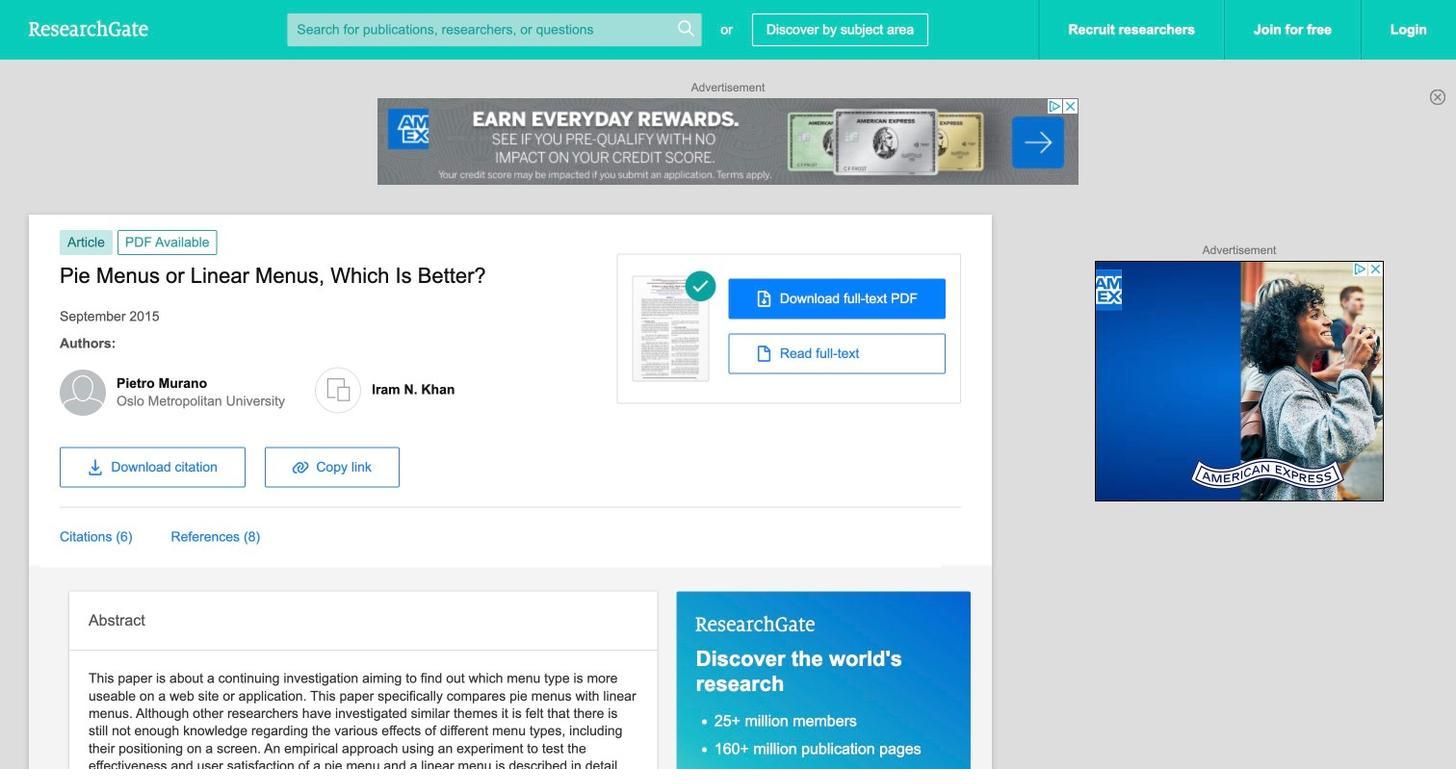 Task type: locate. For each thing, give the bounding box(es) containing it.
0 vertical spatial researchgate logo image
[[29, 20, 148, 36]]

0 horizontal spatial researchgate logo image
[[29, 20, 148, 36]]

pietro murano at oslo metropolitan university image
[[60, 370, 106, 416]]

menu bar
[[40, 508, 882, 567]]

researchgate logo image
[[29, 20, 148, 36], [696, 616, 815, 632]]

0 horizontal spatial advertisement element
[[378, 98, 1079, 185]]

navigation
[[40, 437, 961, 567]]

1 horizontal spatial researchgate logo image
[[696, 616, 815, 632]]

advertisement element
[[378, 98, 1079, 185], [1095, 261, 1384, 502]]

main content
[[29, 215, 1456, 769]]

1 horizontal spatial advertisement element
[[1095, 261, 1384, 502]]



Task type: describe. For each thing, give the bounding box(es) containing it.
0 vertical spatial advertisement element
[[378, 98, 1079, 185]]

1 vertical spatial researchgate logo image
[[696, 616, 815, 632]]

Search for publications, researchers, or questions field
[[287, 13, 701, 46]]

iram n. khan image
[[315, 367, 361, 413]]

1 vertical spatial advertisement element
[[1095, 261, 1384, 502]]

size s image
[[676, 19, 696, 38]]



Task type: vqa. For each thing, say whether or not it's contained in the screenshot.
the left Advertisement element
yes



